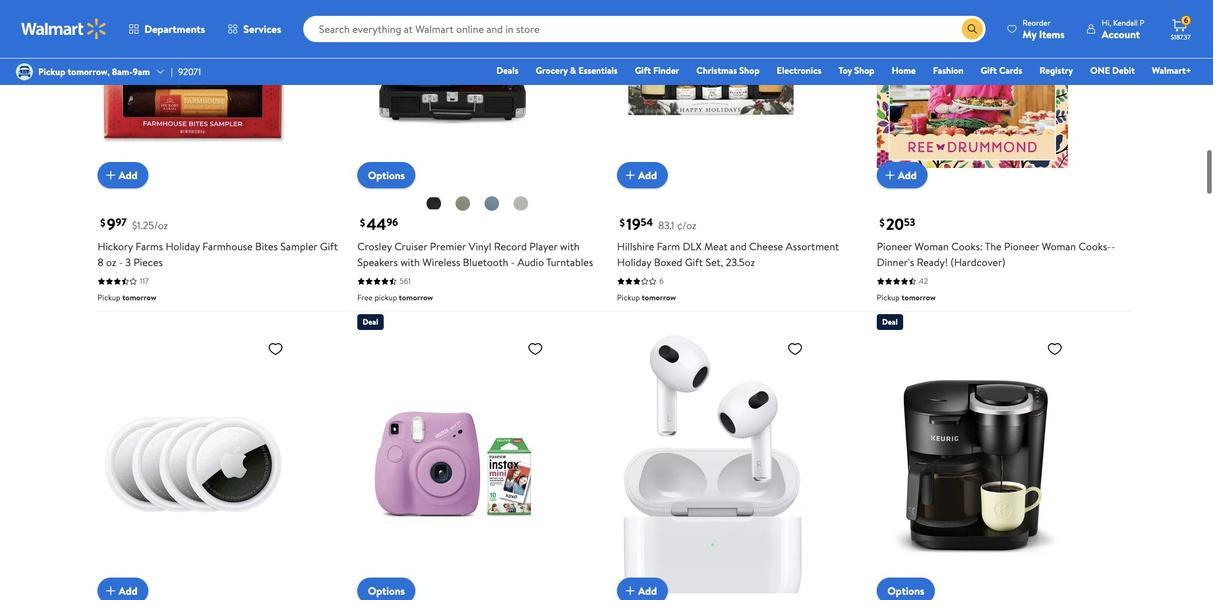 Task type: locate. For each thing, give the bounding box(es) containing it.
3 $ from the left
[[620, 216, 625, 230]]

$ left 44
[[360, 216, 365, 230]]

$ left 9
[[100, 216, 105, 230]]

pickup down hillshire
[[617, 292, 640, 303]]

with down cruiser
[[400, 255, 420, 270]]

1 horizontal spatial 6
[[1184, 15, 1188, 26]]

crosley cruiser premier vinyl record player with speakers with wireless bluetooth - audio turntables image
[[357, 0, 549, 178]]

6 down boxed
[[659, 276, 664, 287]]

add to favorites list, keurig k-duo essentials black single-serve k-cup pod coffee maker, black image
[[1047, 341, 1063, 357]]

reorder my items
[[1023, 17, 1065, 41]]

(hardcover)
[[950, 255, 1006, 270]]

shop for toy shop
[[854, 64, 875, 77]]

0 horizontal spatial -
[[119, 255, 123, 270]]

grocery
[[536, 64, 568, 77]]

add to favorites list, apple airtag - 4 pack image
[[268, 341, 283, 357]]

1 vertical spatial holiday
[[617, 255, 651, 270]]

1 $ from the left
[[100, 216, 105, 230]]

tomorrow,
[[68, 65, 110, 78]]

add to cart image for 9
[[103, 168, 119, 183]]

woman up 'ready!'
[[915, 239, 949, 254]]

3 pickup tomorrow from the left
[[877, 292, 936, 303]]

keurig k-duo essentials black single-serve k-cup pod coffee maker, black image
[[877, 336, 1068, 594]]

1 horizontal spatial deal
[[882, 317, 898, 328]]

$ inside $ 19 54 83.1 ¢/oz hillshire farm dlx meat and cheese assortment holiday boxed gift set, 23.5oz
[[620, 216, 625, 230]]

holiday
[[166, 239, 200, 254], [617, 255, 651, 270]]

gift right sampler
[[320, 239, 338, 254]]

0 vertical spatial holiday
[[166, 239, 200, 254]]

$ inside "$ 44 96"
[[360, 216, 365, 230]]

1 vertical spatial 6
[[659, 276, 664, 287]]

2 add to cart image from the left
[[622, 168, 638, 183]]

pickup
[[38, 65, 65, 78], [98, 292, 120, 303], [617, 292, 640, 303], [877, 292, 900, 303]]

shop right the christmas
[[739, 64, 760, 77]]

hickory farms holiday farmhouse bites sampler gift 8 oz - 3 pieces image
[[98, 0, 289, 178]]

96
[[387, 215, 398, 230]]

6
[[1184, 15, 1188, 26], [659, 276, 664, 287]]

and
[[730, 239, 747, 254]]

account
[[1102, 27, 1140, 41]]

0 horizontal spatial deal
[[363, 317, 378, 328]]

1 shop from the left
[[739, 64, 760, 77]]

black image
[[426, 196, 442, 212]]

gift
[[635, 64, 651, 77], [981, 64, 997, 77], [320, 239, 338, 254], [685, 255, 703, 270]]

2 horizontal spatial pickup tomorrow
[[877, 292, 936, 303]]

- inside pioneer woman cooks: the pioneer woman cooks-- dinner's ready! (hardcover)
[[1111, 239, 1115, 254]]

pickup down dinner's
[[877, 292, 900, 303]]

deal for keurig k-duo essentials black single-serve k-cup pod coffee maker, black image
[[882, 317, 898, 328]]

woman left the cooks-
[[1042, 239, 1076, 254]]

gift cards
[[981, 64, 1022, 77]]

cooks:
[[951, 239, 983, 254]]

pickup tomorrow down the '42'
[[877, 292, 936, 303]]

tomorrow down 117
[[122, 292, 156, 303]]

0 horizontal spatial shop
[[739, 64, 760, 77]]

1 tomorrow from the left
[[122, 292, 156, 303]]

pickup tomorrow down 117
[[98, 292, 156, 303]]

0 vertical spatial 6
[[1184, 15, 1188, 26]]

1 pickup tomorrow from the left
[[98, 292, 156, 303]]

pioneer
[[877, 239, 912, 254], [1004, 239, 1039, 254]]

Search search field
[[303, 16, 986, 42]]

0 horizontal spatial woman
[[915, 239, 949, 254]]

2 $ from the left
[[360, 216, 365, 230]]

pickup
[[375, 292, 397, 303]]

deal down dinner's
[[882, 317, 898, 328]]

6 inside the '6 $187.37'
[[1184, 15, 1188, 26]]

assortment
[[786, 239, 839, 254]]

vinyl
[[469, 239, 491, 254]]

0 horizontal spatial 6
[[659, 276, 664, 287]]

departments
[[144, 22, 205, 36]]

1 horizontal spatial add to cart image
[[622, 168, 638, 183]]

add to cart image up '97'
[[103, 168, 119, 183]]

walmart+
[[1152, 64, 1191, 77]]

2 shop from the left
[[854, 64, 875, 77]]

pickup down oz
[[98, 292, 120, 303]]

44
[[367, 213, 387, 235]]

one
[[1090, 64, 1110, 77]]

tomorrow for $1.25/oz
[[122, 292, 156, 303]]

white image
[[513, 196, 529, 212]]

items
[[1039, 27, 1065, 41]]

gift cards link
[[975, 63, 1028, 78]]

0 horizontal spatial add to cart image
[[103, 168, 119, 183]]

registry
[[1040, 64, 1073, 77]]

fashion
[[933, 64, 964, 77]]

add button for $1.25/oz
[[98, 162, 148, 189]]

pickup tomorrow for 19
[[617, 292, 676, 303]]

1 horizontal spatial add to cart image
[[622, 584, 638, 599]]

dlx
[[683, 239, 702, 254]]

9am
[[133, 65, 150, 78]]

6 for 6 $187.37
[[1184, 15, 1188, 26]]

2 deal from the left
[[882, 317, 898, 328]]

add for 83.1 ¢/oz
[[638, 168, 657, 183]]

gift finder
[[635, 64, 679, 77]]

woman
[[915, 239, 949, 254], [1042, 239, 1076, 254]]

2 pioneer from the left
[[1004, 239, 1039, 254]]

fashion link
[[927, 63, 970, 78]]

pickup for $1.25/oz
[[98, 292, 120, 303]]

$ for 20
[[879, 216, 885, 230]]

add to cart image up 19
[[622, 168, 638, 183]]

cruiser
[[394, 239, 427, 254]]

1 horizontal spatial pickup tomorrow
[[617, 292, 676, 303]]

tomorrow down 561 at the left of the page
[[399, 292, 433, 303]]

pickup tomorrow down boxed
[[617, 292, 676, 303]]

tomorrow
[[122, 292, 156, 303], [399, 292, 433, 303], [642, 292, 676, 303], [902, 292, 936, 303]]

holiday inside $ 19 54 83.1 ¢/oz hillshire farm dlx meat and cheese assortment holiday boxed gift set, 23.5oz
[[617, 255, 651, 270]]

1 horizontal spatial with
[[560, 239, 580, 254]]

6 up $187.37
[[1184, 15, 1188, 26]]

117
[[140, 276, 149, 287]]

2 horizontal spatial -
[[1111, 239, 1115, 254]]

electronics link
[[771, 63, 827, 78]]

|
[[171, 65, 173, 78]]

0 horizontal spatial add to cart image
[[103, 584, 119, 599]]

1 horizontal spatial holiday
[[617, 255, 651, 270]]

4 tomorrow from the left
[[902, 292, 936, 303]]

tomorrow down boxed
[[642, 292, 676, 303]]

1 horizontal spatial pioneer
[[1004, 239, 1039, 254]]

1 deal from the left
[[363, 317, 378, 328]]

electronics
[[777, 64, 821, 77]]

0 vertical spatial with
[[560, 239, 580, 254]]

wireless
[[422, 255, 460, 270]]

8am-
[[112, 65, 133, 78]]

1 horizontal spatial -
[[511, 255, 515, 270]]

-
[[1111, 239, 1115, 254], [119, 255, 123, 270], [511, 255, 515, 270]]

with up turntables
[[560, 239, 580, 254]]

$ left 20
[[879, 216, 885, 230]]

shop right toy
[[854, 64, 875, 77]]

4 $ from the left
[[879, 216, 885, 230]]

cooks-
[[1079, 239, 1111, 254]]

the
[[985, 239, 1002, 254]]

grocery & essentials link
[[530, 63, 624, 78]]

Walmart Site-Wide search field
[[303, 16, 986, 42]]

1 horizontal spatial woman
[[1042, 239, 1076, 254]]

$ inside $ 9 97 $1.25/oz hickory farms holiday farmhouse bites sampler gift 8 oz - 3 pieces
[[100, 216, 105, 230]]

6 $187.37
[[1171, 15, 1191, 42]]

grocery & essentials
[[536, 64, 618, 77]]

pioneer up dinner's
[[877, 239, 912, 254]]

$ 19 54 83.1 ¢/oz hillshire farm dlx meat and cheese assortment holiday boxed gift set, 23.5oz
[[617, 213, 839, 270]]

1 add to cart image from the left
[[103, 168, 119, 183]]

add to cart image
[[103, 168, 119, 183], [622, 168, 638, 183]]

shop
[[739, 64, 760, 77], [854, 64, 875, 77]]

speakers
[[357, 255, 398, 270]]

add
[[119, 168, 138, 183], [638, 168, 657, 183], [898, 168, 917, 183], [119, 584, 138, 599], [638, 584, 657, 599]]

deal down free
[[363, 317, 378, 328]]

pickup tomorrow for 9
[[98, 292, 156, 303]]

deal
[[363, 317, 378, 328], [882, 317, 898, 328]]

holiday right farms
[[166, 239, 200, 254]]

$ inside the $ 20 53
[[879, 216, 885, 230]]

0 horizontal spatial pioneer
[[877, 239, 912, 254]]

 image
[[16, 63, 33, 80]]

my
[[1023, 27, 1037, 41]]

0 horizontal spatial pickup tomorrow
[[98, 292, 156, 303]]

options link
[[357, 162, 415, 189], [357, 578, 415, 601], [877, 578, 935, 601]]

services
[[243, 22, 281, 36]]

christmas shop link
[[690, 63, 766, 78]]

54
[[641, 215, 653, 230]]

holiday down hillshire
[[617, 255, 651, 270]]

0 horizontal spatial holiday
[[166, 239, 200, 254]]

| 92071
[[171, 65, 201, 78]]

gift left finder at the top right
[[635, 64, 651, 77]]

&
[[570, 64, 576, 77]]

pioneer right the
[[1004, 239, 1039, 254]]

3 tomorrow from the left
[[642, 292, 676, 303]]

$ left 19
[[620, 216, 625, 230]]

apple airtag - 4 pack image
[[98, 336, 289, 594]]

mint image
[[455, 196, 471, 212]]

53
[[904, 215, 915, 230]]

gift down dlx
[[685, 255, 703, 270]]

add to cart image
[[882, 168, 898, 183], [103, 584, 119, 599], [622, 584, 638, 599]]

2 pickup tomorrow from the left
[[617, 292, 676, 303]]

add to favorites list, fujifilm instax mini 7+ exclusive blister bundle with bonus pack of film (10-pack mini film), lavender image
[[527, 341, 543, 357]]

options
[[368, 168, 405, 183], [368, 584, 405, 599], [887, 584, 924, 599]]

hickory
[[98, 239, 133, 254]]

tomorrow down the '42'
[[902, 292, 936, 303]]

tomorrow for 83.1 ¢/oz
[[642, 292, 676, 303]]

1 vertical spatial with
[[400, 255, 420, 270]]

0 horizontal spatial with
[[400, 255, 420, 270]]

$ for 44
[[360, 216, 365, 230]]

1 horizontal spatial shop
[[854, 64, 875, 77]]



Task type: vqa. For each thing, say whether or not it's contained in the screenshot.
Cooks-
yes



Task type: describe. For each thing, give the bounding box(es) containing it.
options link for keurig k-duo essentials black single-serve k-cup pod coffee maker, black image
[[877, 578, 935, 601]]

shop for christmas shop
[[739, 64, 760, 77]]

deals link
[[491, 63, 524, 78]]

2 woman from the left
[[1042, 239, 1076, 254]]

toy shop
[[839, 64, 875, 77]]

fujifilm instax mini 7+ exclusive blister bundle with bonus pack of film (10-pack mini film), lavender image
[[357, 336, 549, 594]]

6 for 6
[[659, 276, 664, 287]]

$ 44 96
[[360, 213, 398, 235]]

turntables
[[546, 255, 593, 270]]

¢/oz
[[677, 218, 697, 233]]

christmas
[[696, 64, 737, 77]]

add to cart image for the "apple airtag - 4 pack" image at the bottom left
[[103, 584, 119, 599]]

pickup for 83.1 ¢/oz
[[617, 292, 640, 303]]

20
[[886, 213, 904, 235]]

player
[[529, 239, 558, 254]]

meat
[[704, 239, 728, 254]]

options for fujifilm instax mini 7+ exclusive blister bundle with bonus pack of film (10-pack mini film), lavender image
[[368, 584, 405, 599]]

add for 20
[[898, 168, 917, 183]]

23.5oz
[[726, 255, 755, 270]]

options for keurig k-duo essentials black single-serve k-cup pod coffee maker, black image
[[887, 584, 924, 599]]

farms
[[136, 239, 163, 254]]

home link
[[886, 63, 922, 78]]

debit
[[1112, 64, 1135, 77]]

hillshire farm dlx meat and cheese assortment holiday boxed gift set, 23.5oz image
[[617, 0, 808, 178]]

$ 9 97 $1.25/oz hickory farms holiday farmhouse bites sampler gift 8 oz - 3 pieces
[[98, 213, 338, 270]]

tomorrow for 20
[[902, 292, 936, 303]]

pioneer woman cooks: the pioneer woman cooks--dinner's ready! (hardcover) image
[[877, 0, 1068, 178]]

add to cart image for 19
[[622, 168, 638, 183]]

search icon image
[[967, 24, 978, 34]]

options link for fujifilm instax mini 7+ exclusive blister bundle with bonus pack of film (10-pack mini film), lavender image
[[357, 578, 415, 601]]

gift inside $ 19 54 83.1 ¢/oz hillshire farm dlx meat and cheese assortment holiday boxed gift set, 23.5oz
[[685, 255, 703, 270]]

bluetooth
[[463, 255, 508, 270]]

essentials
[[578, 64, 618, 77]]

cheese
[[749, 239, 783, 254]]

reorder
[[1023, 17, 1051, 28]]

92071
[[178, 65, 201, 78]]

record
[[494, 239, 527, 254]]

add button for 20
[[877, 162, 927, 189]]

sampler
[[280, 239, 317, 254]]

free pickup tomorrow
[[357, 292, 433, 303]]

$1.25/oz
[[132, 218, 168, 233]]

tourmaline image
[[484, 196, 500, 212]]

oz
[[106, 255, 116, 270]]

holiday inside $ 9 97 $1.25/oz hickory farms holiday farmhouse bites sampler gift 8 oz - 3 pieces
[[166, 239, 200, 254]]

bites
[[255, 239, 278, 254]]

dinner's
[[877, 255, 914, 270]]

pieces
[[134, 255, 163, 270]]

add to cart image for apple airpods (3rd generation) wireless earbuds with lightning charging case "image"
[[622, 584, 638, 599]]

p
[[1140, 17, 1145, 28]]

gift inside $ 9 97 $1.25/oz hickory farms holiday farmhouse bites sampler gift 8 oz - 3 pieces
[[320, 239, 338, 254]]

gift left cards
[[981, 64, 997, 77]]

hillshire
[[617, 239, 654, 254]]

hi, kendall p account
[[1102, 17, 1145, 41]]

walmart image
[[21, 18, 107, 40]]

561
[[400, 276, 411, 287]]

services button
[[216, 13, 292, 45]]

kendall
[[1113, 17, 1138, 28]]

pickup left tomorrow,
[[38, 65, 65, 78]]

add to favorites list, apple airpods (3rd generation) wireless earbuds with lightning charging case image
[[787, 341, 803, 357]]

farm
[[657, 239, 680, 254]]

2 horizontal spatial add to cart image
[[882, 168, 898, 183]]

1 pioneer from the left
[[877, 239, 912, 254]]

add for $1.25/oz
[[119, 168, 138, 183]]

$ 20 53
[[879, 213, 915, 235]]

1 woman from the left
[[915, 239, 949, 254]]

set,
[[706, 255, 723, 270]]

premier
[[430, 239, 466, 254]]

add button for 83.1 ¢/oz
[[617, 162, 668, 189]]

$ for 9
[[100, 216, 105, 230]]

hi,
[[1102, 17, 1111, 28]]

free
[[357, 292, 373, 303]]

- inside $ 9 97 $1.25/oz hickory farms holiday farmhouse bites sampler gift 8 oz - 3 pieces
[[119, 255, 123, 270]]

8
[[98, 255, 104, 270]]

deal for fujifilm instax mini 7+ exclusive blister bundle with bonus pack of film (10-pack mini film), lavender image
[[363, 317, 378, 328]]

home
[[892, 64, 916, 77]]

boxed
[[654, 255, 682, 270]]

pickup for 20
[[877, 292, 900, 303]]

apple airpods (3rd generation) wireless earbuds with lightning charging case image
[[617, 336, 808, 594]]

departments button
[[117, 13, 216, 45]]

crosley cruiser premier vinyl record player with speakers with wireless bluetooth - audio turntables
[[357, 239, 593, 270]]

finder
[[653, 64, 679, 77]]

toy
[[839, 64, 852, 77]]

crosley
[[357, 239, 392, 254]]

registry link
[[1034, 63, 1079, 78]]

walmart+ link
[[1146, 63, 1197, 78]]

97
[[116, 215, 127, 230]]

deals
[[496, 64, 518, 77]]

pickup tomorrow, 8am-9am
[[38, 65, 150, 78]]

gift finder link
[[629, 63, 685, 78]]

83.1
[[658, 218, 674, 233]]

19
[[626, 213, 641, 235]]

- inside crosley cruiser premier vinyl record player with speakers with wireless bluetooth - audio turntables
[[511, 255, 515, 270]]

christmas shop
[[696, 64, 760, 77]]

$187.37
[[1171, 32, 1191, 42]]

$ for 19
[[620, 216, 625, 230]]

ready!
[[917, 255, 948, 270]]

2 tomorrow from the left
[[399, 292, 433, 303]]

42
[[919, 276, 928, 287]]

audio
[[517, 255, 544, 270]]

cards
[[999, 64, 1022, 77]]

one debit link
[[1084, 63, 1141, 78]]

one debit
[[1090, 64, 1135, 77]]

pioneer woman cooks: the pioneer woman cooks-- dinner's ready! (hardcover)
[[877, 239, 1115, 270]]

3
[[125, 255, 131, 270]]

farmhouse
[[202, 239, 253, 254]]



